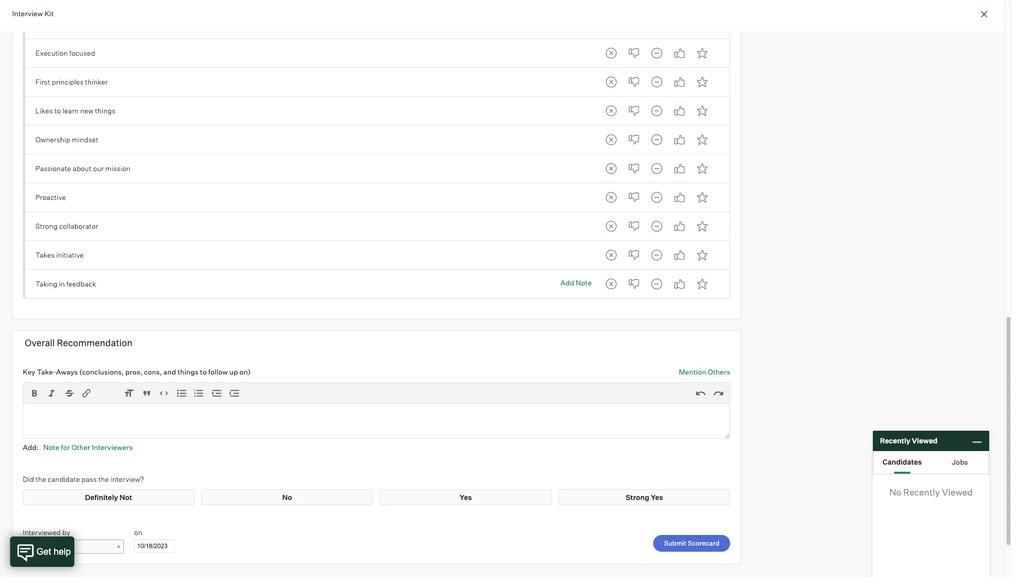Task type: locate. For each thing, give the bounding box(es) containing it.
not
[[120, 493, 132, 502]]

0 horizontal spatial yes
[[460, 493, 472, 502]]

viewed down jobs
[[942, 487, 973, 498]]

0 horizontal spatial the
[[36, 475, 46, 484]]

5 no image from the top
[[624, 130, 644, 150]]

strong yes image for to
[[692, 101, 713, 121]]

interview kit
[[12, 9, 54, 18]]

mixed button for focused
[[647, 43, 667, 63]]

interviewed by
[[23, 528, 70, 537]]

1 horizontal spatial note
[[576, 279, 592, 287]]

4 yes image from the top
[[670, 245, 690, 265]]

4 definitely not button from the top
[[601, 101, 622, 121]]

8 strong yes image from the top
[[692, 245, 713, 265]]

7 strong yes image from the top
[[692, 216, 713, 236]]

2 strong yes image from the top
[[692, 43, 713, 63]]

2 mixed button from the top
[[647, 43, 667, 63]]

mixed image
[[647, 14, 667, 34], [647, 43, 667, 63], [647, 72, 667, 92], [647, 158, 667, 179], [647, 216, 667, 236], [647, 245, 667, 265]]

principles
[[52, 78, 84, 86]]

strong yes image
[[692, 158, 713, 179], [692, 274, 713, 294]]

1 mixed button from the top
[[647, 14, 667, 34]]

1 vertical spatial note
[[43, 443, 59, 451]]

no button for focused
[[624, 43, 644, 63]]

no image for proactive
[[624, 187, 644, 208]]

1 vertical spatial recently
[[904, 487, 940, 498]]

mindset
[[72, 135, 98, 144]]

submit scorecard link
[[654, 535, 731, 552]]

yes image for likes to learn new things
[[670, 101, 690, 121]]

0 vertical spatial viewed
[[912, 437, 938, 445]]

the right pass
[[98, 475, 109, 484]]

4 yes button from the top
[[670, 101, 690, 121]]

1 definitely not image from the top
[[601, 72, 622, 92]]

the
[[36, 475, 46, 484], [98, 475, 109, 484]]

0 vertical spatial strong yes image
[[692, 158, 713, 179]]

4 definitely not image from the top
[[601, 158, 622, 179]]

3 no image from the top
[[624, 72, 644, 92]]

9 definitely not button from the top
[[601, 245, 622, 265]]

yes button
[[670, 14, 690, 34], [670, 43, 690, 63], [670, 72, 690, 92], [670, 101, 690, 121], [670, 130, 690, 150], [670, 158, 690, 179], [670, 187, 690, 208], [670, 216, 690, 236], [670, 245, 690, 265], [670, 274, 690, 294]]

0 vertical spatial to
[[54, 106, 61, 115]]

tab list
[[601, 14, 713, 34], [601, 43, 713, 63], [601, 72, 713, 92], [601, 101, 713, 121], [601, 130, 713, 150], [601, 158, 713, 179], [601, 187, 713, 208], [601, 216, 713, 236], [601, 245, 713, 265], [601, 274, 713, 294], [874, 452, 989, 474]]

5 mixed image from the top
[[647, 216, 667, 236]]

no button for mindset
[[624, 130, 644, 150]]

no image
[[624, 14, 644, 34], [624, 43, 644, 63], [624, 72, 644, 92], [624, 101, 644, 121], [624, 130, 644, 150], [624, 187, 644, 208], [624, 216, 644, 236], [624, 274, 644, 294]]

strong yes button for focused
[[692, 43, 713, 63]]

6 mixed button from the top
[[647, 158, 667, 179]]

strong yes image
[[692, 14, 713, 34], [692, 43, 713, 63], [692, 72, 713, 92], [692, 101, 713, 121], [692, 130, 713, 150], [692, 187, 713, 208], [692, 216, 713, 236], [692, 245, 713, 265]]

submit
[[664, 539, 687, 547]]

6 no image from the top
[[624, 187, 644, 208]]

1 vertical spatial things
[[178, 368, 199, 376]]

8 mixed button from the top
[[647, 216, 667, 236]]

mixed image
[[647, 101, 667, 121], [647, 130, 667, 150], [647, 187, 667, 208], [647, 274, 667, 294]]

no button for collaborator
[[624, 216, 644, 236]]

2 strong yes button from the top
[[692, 43, 713, 63]]

definitely not image for about
[[601, 158, 622, 179]]

5 mixed button from the top
[[647, 130, 667, 150]]

4 strong yes button from the top
[[692, 101, 713, 121]]

1 vertical spatial to
[[200, 368, 207, 376]]

6 definitely not image from the top
[[601, 245, 622, 265]]

add: note for other interviewers
[[23, 443, 133, 451]]

3 yes image from the top
[[670, 158, 690, 179]]

in
[[59, 280, 65, 288]]

thinker
[[85, 78, 108, 86]]

5 yes button from the top
[[670, 130, 690, 150]]

the right did
[[36, 475, 46, 484]]

None text field
[[23, 403, 731, 439], [134, 540, 175, 553], [23, 403, 731, 439], [134, 540, 175, 553]]

4 no image from the top
[[624, 101, 644, 121]]

6 yes button from the top
[[670, 158, 690, 179]]

tab list for likes to learn new things
[[601, 101, 713, 121]]

strong for strong yes
[[626, 493, 650, 502]]

scorecard
[[688, 539, 720, 547]]

7 yes button from the top
[[670, 187, 690, 208]]

2 no image from the top
[[624, 43, 644, 63]]

no image for strong collaborator
[[624, 216, 644, 236]]

3 definitely not image from the top
[[601, 101, 622, 121]]

3 definitely not image from the top
[[601, 216, 622, 236]]

3 strong yes button from the top
[[692, 72, 713, 92]]

2 mixed image from the top
[[647, 130, 667, 150]]

2 no button from the top
[[624, 43, 644, 63]]

2 no image from the top
[[624, 245, 644, 265]]

candidate
[[48, 475, 80, 484]]

1 the from the left
[[36, 475, 46, 484]]

ownership mindset
[[35, 135, 98, 144]]

no image for likes to learn new things
[[624, 101, 644, 121]]

mixed button
[[647, 14, 667, 34], [647, 43, 667, 63], [647, 72, 667, 92], [647, 101, 667, 121], [647, 130, 667, 150], [647, 158, 667, 179], [647, 187, 667, 208], [647, 216, 667, 236], [647, 245, 667, 265], [647, 274, 667, 294]]

add note link
[[561, 277, 592, 287]]

3 yes button from the top
[[670, 72, 690, 92]]

6 no button from the top
[[624, 158, 644, 179]]

mixed image for passionate about our mission
[[647, 158, 667, 179]]

0 horizontal spatial note
[[43, 443, 59, 451]]

4 yes image from the top
[[670, 187, 690, 208]]

0 vertical spatial no image
[[624, 158, 644, 179]]

9 no button from the top
[[624, 245, 644, 265]]

submit scorecard
[[664, 539, 720, 547]]

10 no button from the top
[[624, 274, 644, 294]]

7 mixed button from the top
[[647, 187, 667, 208]]

recently
[[880, 437, 911, 445], [904, 487, 940, 498]]

test
[[27, 543, 42, 551]]

10 yes button from the top
[[670, 274, 690, 294]]

feedback
[[66, 280, 96, 288]]

2 definitely not image from the top
[[601, 130, 622, 150]]

8 strong yes button from the top
[[692, 216, 713, 236]]

viewed up candidates
[[912, 437, 938, 445]]

8 yes button from the top
[[670, 216, 690, 236]]

8 definitely not button from the top
[[601, 216, 622, 236]]

passionate about our mission
[[35, 164, 131, 173]]

strong yes image for mindset
[[692, 130, 713, 150]]

5 yes image from the top
[[670, 216, 690, 236]]

7 definitely not button from the top
[[601, 187, 622, 208]]

10 definitely not button from the top
[[601, 274, 622, 294]]

to left follow
[[200, 368, 207, 376]]

strong for strong collaborator
[[35, 222, 58, 230]]

0 horizontal spatial to
[[54, 106, 61, 115]]

note left for
[[43, 443, 59, 451]]

3 mixed image from the top
[[647, 72, 667, 92]]

yes button for to
[[670, 101, 690, 121]]

yes image
[[670, 14, 690, 34], [670, 72, 690, 92], [670, 158, 690, 179], [670, 187, 690, 208], [670, 216, 690, 236]]

no image
[[624, 158, 644, 179], [624, 245, 644, 265]]

4 strong yes image from the top
[[692, 101, 713, 121]]

yes button for mindset
[[670, 130, 690, 150]]

1 horizontal spatial no
[[890, 487, 902, 498]]

definitely
[[85, 493, 118, 502]]

yes
[[460, 493, 472, 502], [651, 493, 663, 502]]

focused
[[69, 49, 95, 57]]

3 no button from the top
[[624, 72, 644, 92]]

definitely not button
[[601, 14, 622, 34], [601, 43, 622, 63], [601, 72, 622, 92], [601, 101, 622, 121], [601, 130, 622, 150], [601, 158, 622, 179], [601, 187, 622, 208], [601, 216, 622, 236], [601, 245, 622, 265], [601, 274, 622, 294]]

taking
[[35, 280, 57, 288]]

1 horizontal spatial the
[[98, 475, 109, 484]]

2 mixed image from the top
[[647, 43, 667, 63]]

overall recommendation
[[25, 337, 132, 348]]

0 vertical spatial things
[[95, 106, 115, 115]]

2 yes button from the top
[[670, 43, 690, 63]]

take-
[[37, 368, 56, 376]]

1 mixed image from the top
[[647, 101, 667, 121]]

things
[[95, 106, 115, 115], [178, 368, 199, 376]]

execution
[[35, 49, 68, 57]]

definitely not button for collaborator
[[601, 216, 622, 236]]

0 horizontal spatial viewed
[[912, 437, 938, 445]]

mixed button for principles
[[647, 72, 667, 92]]

by
[[62, 528, 70, 537]]

no image for ownership mindset
[[624, 130, 644, 150]]

recently up candidates
[[880, 437, 911, 445]]

3 yes image from the top
[[670, 130, 690, 150]]

no button
[[624, 14, 644, 34], [624, 43, 644, 63], [624, 72, 644, 92], [624, 101, 644, 121], [624, 130, 644, 150], [624, 158, 644, 179], [624, 187, 644, 208], [624, 216, 644, 236], [624, 245, 644, 265], [624, 274, 644, 294]]

9 strong yes button from the top
[[692, 245, 713, 265]]

4 definitely not image from the top
[[601, 274, 622, 294]]

execution focused
[[35, 49, 95, 57]]

mixed image for proactive
[[647, 187, 667, 208]]

4 mixed button from the top
[[647, 101, 667, 121]]

definitely not image for ownership mindset
[[601, 130, 622, 150]]

0 vertical spatial strong
[[35, 222, 58, 230]]

strong yes image for principles
[[692, 72, 713, 92]]

1 vertical spatial strong yes image
[[692, 274, 713, 294]]

5 strong yes button from the top
[[692, 130, 713, 150]]

interviewed
[[23, 528, 61, 537]]

6 strong yes button from the top
[[692, 158, 713, 179]]

7 strong yes button from the top
[[692, 187, 713, 208]]

3 definitely not button from the top
[[601, 72, 622, 92]]

mixed image for ownership mindset
[[647, 130, 667, 150]]

viewed
[[912, 437, 938, 445], [942, 487, 973, 498]]

jobs
[[952, 457, 968, 466]]

6 definitely not button from the top
[[601, 158, 622, 179]]

5 strong yes image from the top
[[692, 130, 713, 150]]

1 mixed image from the top
[[647, 14, 667, 34]]

5 definitely not button from the top
[[601, 130, 622, 150]]

1 vertical spatial viewed
[[942, 487, 973, 498]]

1 horizontal spatial strong
[[626, 493, 650, 502]]

7 no image from the top
[[624, 216, 644, 236]]

1 yes image from the top
[[670, 43, 690, 63]]

6 strong yes image from the top
[[692, 187, 713, 208]]

interviewers
[[92, 443, 133, 451]]

new
[[80, 106, 94, 115]]

no for no
[[282, 493, 292, 502]]

no button for initiative
[[624, 245, 644, 265]]

definitely not image
[[601, 14, 622, 34], [601, 43, 622, 63], [601, 101, 622, 121], [601, 158, 622, 179], [601, 187, 622, 208], [601, 245, 622, 265]]

tab list containing candidates
[[874, 452, 989, 474]]

things right 'new'
[[95, 106, 115, 115]]

strong yes button
[[692, 14, 713, 34], [692, 43, 713, 63], [692, 72, 713, 92], [692, 101, 713, 121], [692, 130, 713, 150], [692, 158, 713, 179], [692, 187, 713, 208], [692, 216, 713, 236], [692, 245, 713, 265], [692, 274, 713, 294]]

follow
[[208, 368, 228, 376]]

to
[[54, 106, 61, 115], [200, 368, 207, 376]]

9 yes button from the top
[[670, 245, 690, 265]]

mixed button for to
[[647, 101, 667, 121]]

1 horizontal spatial viewed
[[942, 487, 973, 498]]

1 horizontal spatial things
[[178, 368, 199, 376]]

3 mixed button from the top
[[647, 72, 667, 92]]

yes button for about
[[670, 158, 690, 179]]

9 mixed button from the top
[[647, 245, 667, 265]]

taking in feedback
[[35, 280, 96, 288]]

1 vertical spatial strong
[[626, 493, 650, 502]]

no for no recently viewed
[[890, 487, 902, 498]]

proactive
[[35, 193, 66, 202]]

recently down candidates
[[904, 487, 940, 498]]

collaborator
[[59, 222, 98, 230]]

1 horizontal spatial yes
[[651, 493, 663, 502]]

things right and
[[178, 368, 199, 376]]

strong
[[35, 222, 58, 230], [626, 493, 650, 502]]

0 horizontal spatial strong
[[35, 222, 58, 230]]

6 mixed image from the top
[[647, 245, 667, 265]]

3 mixed image from the top
[[647, 187, 667, 208]]

mention others link
[[679, 367, 731, 377]]

1 no image from the top
[[624, 158, 644, 179]]

0 vertical spatial note
[[576, 279, 592, 287]]

yes button for focused
[[670, 43, 690, 63]]

1 yes image from the top
[[670, 14, 690, 34]]

1 definitely not button from the top
[[601, 14, 622, 34]]

1 vertical spatial no image
[[624, 245, 644, 265]]

5 no button from the top
[[624, 130, 644, 150]]

yes image for collaborator
[[670, 216, 690, 236]]

2 definitely not button from the top
[[601, 43, 622, 63]]

interview?
[[110, 475, 144, 484]]

definitely not image
[[601, 72, 622, 92], [601, 130, 622, 150], [601, 216, 622, 236], [601, 274, 622, 294]]

mixed image for execution focused
[[647, 43, 667, 63]]

to left learn
[[54, 106, 61, 115]]

note
[[576, 279, 592, 287], [43, 443, 59, 451]]

tab list for ownership mindset
[[601, 130, 713, 150]]

(conclusions,
[[79, 368, 124, 376]]

3 strong yes image from the top
[[692, 72, 713, 92]]

note right add
[[576, 279, 592, 287]]

0 horizontal spatial no
[[282, 493, 292, 502]]

4 mixed image from the top
[[647, 158, 667, 179]]

2 yes image from the top
[[670, 101, 690, 121]]

candidates
[[883, 457, 922, 466]]

yes image
[[670, 43, 690, 63], [670, 101, 690, 121], [670, 130, 690, 150], [670, 245, 690, 265], [670, 274, 690, 294]]

no
[[890, 487, 902, 498], [282, 493, 292, 502]]

tab list for execution focused
[[601, 43, 713, 63]]

strong yes button for principles
[[692, 72, 713, 92]]

4 no button from the top
[[624, 101, 644, 121]]

tab list for first principles thinker
[[601, 72, 713, 92]]



Task type: vqa. For each thing, say whether or not it's contained in the screenshot.
job boards link
no



Task type: describe. For each thing, give the bounding box(es) containing it.
10 strong yes button from the top
[[692, 274, 713, 294]]

1 strong yes button from the top
[[692, 14, 713, 34]]

2 strong yes image from the top
[[692, 274, 713, 294]]

1 strong yes image from the top
[[692, 14, 713, 34]]

mixed button for collaborator
[[647, 216, 667, 236]]

yes button for principles
[[670, 72, 690, 92]]

did the candidate pass the interview?
[[23, 475, 144, 484]]

strong yes image for focused
[[692, 43, 713, 63]]

5 yes image from the top
[[670, 274, 690, 294]]

no image for first principles thinker
[[624, 72, 644, 92]]

on)
[[240, 368, 251, 376]]

close image
[[979, 8, 991, 20]]

strong yes button for initiative
[[692, 245, 713, 265]]

no image for takes initiative
[[624, 245, 644, 265]]

tab list for proactive
[[601, 187, 713, 208]]

key
[[23, 368, 35, 376]]

pass
[[82, 475, 97, 484]]

mixed image for first principles thinker
[[647, 72, 667, 92]]

no image for execution focused
[[624, 43, 644, 63]]

tab list for takes initiative
[[601, 245, 713, 265]]

2 yes from the left
[[651, 493, 663, 502]]

no button for about
[[624, 158, 644, 179]]

yes image for takes initiative
[[670, 245, 690, 265]]

mention
[[679, 368, 707, 376]]

note for add:
[[43, 443, 59, 451]]

definitely not button for principles
[[601, 72, 622, 92]]

on
[[134, 528, 142, 537]]

tab list for strong collaborator
[[601, 216, 713, 236]]

yes image for about
[[670, 158, 690, 179]]

mission
[[105, 164, 131, 173]]

10 mixed button from the top
[[647, 274, 667, 294]]

tab list for passionate about our mission
[[601, 158, 713, 179]]

4 mixed image from the top
[[647, 274, 667, 294]]

add:
[[23, 443, 39, 451]]

strong yes image for collaborator
[[692, 216, 713, 236]]

up
[[229, 368, 238, 376]]

aways
[[56, 368, 78, 376]]

for
[[61, 443, 70, 451]]

key take-aways (conclusions, pros, cons, and things to follow up on)
[[23, 368, 251, 376]]

note for add
[[576, 279, 592, 287]]

no button for to
[[624, 101, 644, 121]]

yes image for execution focused
[[670, 43, 690, 63]]

our
[[93, 164, 104, 173]]

note for other interviewers link
[[43, 443, 133, 451]]

no button for principles
[[624, 72, 644, 92]]

definitely not image for to
[[601, 101, 622, 121]]

no recently viewed
[[890, 487, 973, 498]]

strong yes button for to
[[692, 101, 713, 121]]

and
[[164, 368, 176, 376]]

1 horizontal spatial to
[[200, 368, 207, 376]]

0 vertical spatial recently
[[880, 437, 911, 445]]

pros,
[[125, 368, 143, 376]]

others
[[708, 368, 731, 376]]

mixed image for takes initiative
[[647, 245, 667, 265]]

definitely not button for to
[[601, 101, 622, 121]]

definitely not image for first principles thinker
[[601, 72, 622, 92]]

strong yes image for initiative
[[692, 245, 713, 265]]

0 horizontal spatial things
[[95, 106, 115, 115]]

cons,
[[144, 368, 162, 376]]

1 strong yes image from the top
[[692, 158, 713, 179]]

strong yes button for about
[[692, 158, 713, 179]]

ownership
[[35, 135, 70, 144]]

takes
[[35, 251, 55, 259]]

1 yes from the left
[[460, 493, 472, 502]]

definitely not image for strong collaborator
[[601, 216, 622, 236]]

definitely not image for initiative
[[601, 245, 622, 265]]

yes image for principles
[[670, 72, 690, 92]]

add note
[[561, 279, 592, 287]]

8 no image from the top
[[624, 274, 644, 294]]

first principles thinker
[[35, 78, 108, 86]]

yes button for initiative
[[670, 245, 690, 265]]

other
[[71, 443, 90, 451]]

mixed button for about
[[647, 158, 667, 179]]

interview
[[12, 9, 43, 18]]

1 no image from the top
[[624, 14, 644, 34]]

kit
[[44, 9, 54, 18]]

definitely not image for focused
[[601, 43, 622, 63]]

definitely not button for mindset
[[601, 130, 622, 150]]

passionate
[[35, 164, 71, 173]]

1 yes button from the top
[[670, 14, 690, 34]]

no image for passionate about our mission
[[624, 158, 644, 179]]

add
[[561, 279, 574, 287]]

dummy
[[43, 543, 70, 551]]

7 no button from the top
[[624, 187, 644, 208]]

recently viewed
[[880, 437, 938, 445]]

overall
[[25, 337, 55, 348]]

1 definitely not image from the top
[[601, 14, 622, 34]]

definitely not button for initiative
[[601, 245, 622, 265]]

strong yes button for collaborator
[[692, 216, 713, 236]]

did
[[23, 475, 34, 484]]

test dummy link
[[23, 540, 124, 554]]

mixed image for strong collaborator
[[647, 216, 667, 236]]

takes initiative
[[35, 251, 84, 259]]

first
[[35, 78, 50, 86]]

initiative
[[56, 251, 84, 259]]

likes to learn new things
[[35, 106, 115, 115]]

learn
[[63, 106, 79, 115]]

mixed button for mindset
[[647, 130, 667, 150]]

strong yes
[[626, 493, 663, 502]]

about
[[73, 164, 91, 173]]

strong yes button for mindset
[[692, 130, 713, 150]]

definitely not
[[85, 493, 132, 502]]

recommendation
[[57, 337, 132, 348]]

5 definitely not image from the top
[[601, 187, 622, 208]]

definitely not button for about
[[601, 158, 622, 179]]

mixed button for initiative
[[647, 245, 667, 265]]

mixed image for likes to learn new things
[[647, 101, 667, 121]]

2 the from the left
[[98, 475, 109, 484]]

yes image for ownership mindset
[[670, 130, 690, 150]]

test dummy
[[27, 543, 70, 551]]

definitely not button for focused
[[601, 43, 622, 63]]

mention others
[[679, 368, 731, 376]]

1 no button from the top
[[624, 14, 644, 34]]

likes
[[35, 106, 53, 115]]

strong collaborator
[[35, 222, 98, 230]]

yes button for collaborator
[[670, 216, 690, 236]]



